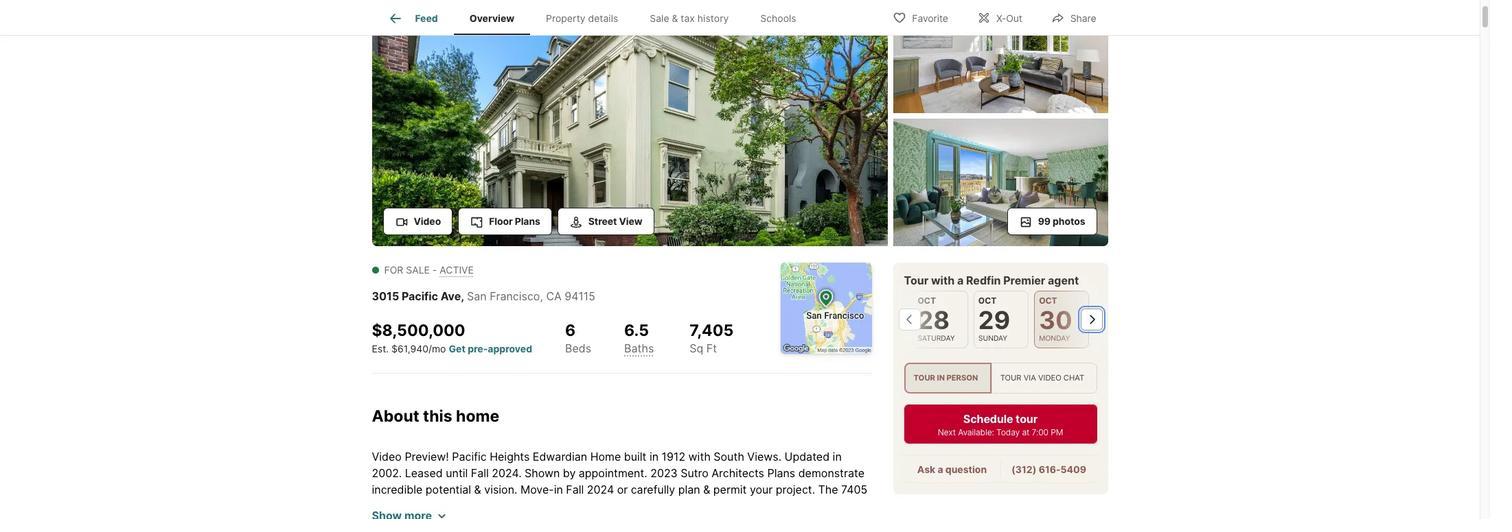 Task type: describe. For each thing, give the bounding box(es) containing it.
has
[[466, 500, 485, 514]]

beds
[[565, 342, 591, 356]]

foot
[[410, 500, 431, 514]]

entry,
[[685, 500, 716, 514]]

get pre-approved link
[[449, 344, 532, 355]]

oct for 30
[[1039, 296, 1057, 306]]

laid
[[787, 516, 805, 520]]

6 beds
[[565, 321, 591, 356]]

approved
[[488, 344, 532, 355]]

to
[[857, 500, 868, 514]]

0 vertical spatial with
[[931, 274, 955, 287]]

next image
[[1081, 309, 1103, 331]]

$61,940
[[392, 344, 428, 355]]

favorite button
[[881, 3, 960, 31]]

sale
[[650, 13, 669, 24]]

video button
[[383, 208, 453, 235]]

video
[[1038, 374, 1062, 383]]

about this home
[[372, 407, 499, 427]]

overview tab
[[454, 2, 530, 35]]

the
[[818, 483, 838, 497]]

heights
[[490, 451, 530, 464]]

oct 28 saturday
[[918, 296, 955, 343]]

chat
[[1064, 374, 1084, 383]]

ca
[[546, 289, 562, 303]]

front
[[767, 500, 792, 514]]

2 , from the left
[[540, 289, 543, 303]]

pre-
[[468, 344, 488, 355]]

schedule
[[963, 413, 1013, 426]]

99
[[1038, 215, 1051, 227]]

pacific inside video preview! pacific heights edwardian home built in 1912 with south views. updated in 2002. leased until fall 2024. shown by appointment. 2023 sutro architects plans demonstrate incredible potential & vision. move-in fall 2024 or carefully plan & permit your project. the 7405 square foot home has 6 bedrooms & 6.5 bathrooms. portico entry, beautiful front door opens to a large foyer that reflects the elegant & classic san francisco styling. intricately laid hard
[[452, 451, 487, 464]]

street
[[588, 215, 617, 227]]

oct 29 sunday
[[978, 296, 1010, 343]]

street view
[[588, 215, 642, 227]]

floor
[[489, 215, 513, 227]]

plan
[[678, 483, 700, 497]]

& inside tab
[[672, 13, 678, 24]]

sale & tax history
[[650, 13, 729, 24]]

for sale - active
[[384, 264, 474, 276]]

beautiful
[[719, 500, 764, 514]]

get
[[449, 344, 466, 355]]

6.5 inside video preview! pacific heights edwardian home built in 1912 with south views. updated in 2002. leased until fall 2024. shown by appointment. 2023 sutro architects plans demonstrate incredible potential & vision. move-in fall 2024 or carefully plan & permit your project. the 7405 square foot home has 6 bedrooms & 6.5 bathrooms. portico entry, beautiful front door opens to a large foyer that reflects the elegant & classic san francisco styling. intricately laid hard
[[564, 500, 580, 514]]

photos
[[1053, 215, 1085, 227]]

home
[[590, 451, 621, 464]]

feed link
[[388, 10, 438, 27]]

in up demonstrate
[[833, 451, 842, 464]]

views.
[[747, 451, 782, 464]]

shown
[[525, 467, 560, 481]]

this
[[423, 407, 452, 427]]

person
[[947, 374, 978, 383]]

with inside video preview! pacific heights edwardian home built in 1912 with south views. updated in 2002. leased until fall 2024. shown by appointment. 2023 sutro architects plans demonstrate incredible potential & vision. move-in fall 2024 or carefully plan & permit your project. the 7405 square foot home has 6 bedrooms & 6.5 bathrooms. portico entry, beautiful front door opens to a large foyer that reflects the elegant & classic san francisco styling. intricately laid hard
[[689, 451, 711, 464]]

ask a question link
[[917, 464, 987, 476]]

tour
[[1016, 413, 1038, 426]]

edwardian
[[533, 451, 587, 464]]

out
[[1006, 12, 1022, 24]]

video for video
[[414, 215, 441, 227]]

share button
[[1040, 3, 1108, 31]]

the
[[506, 516, 523, 520]]

next
[[938, 428, 956, 438]]

tour for tour via video chat
[[1000, 374, 1022, 383]]

intricately
[[732, 516, 784, 520]]

until
[[446, 467, 468, 481]]

carefully
[[631, 483, 675, 497]]

large
[[381, 516, 407, 520]]

opens
[[822, 500, 854, 514]]

616-
[[1039, 464, 1061, 476]]

$8,500,000 est. $61,940 /mo get pre-approved
[[372, 321, 532, 355]]

baths
[[624, 342, 654, 356]]

details
[[588, 13, 618, 24]]

move-
[[520, 483, 554, 497]]

saturday
[[918, 334, 955, 343]]

agent
[[1048, 274, 1079, 287]]

/mo
[[428, 344, 446, 355]]

28
[[918, 305, 950, 335]]

at
[[1022, 428, 1030, 438]]

2024.
[[492, 467, 522, 481]]

-
[[433, 264, 437, 276]]

previous image
[[899, 309, 921, 331]]

tour in person
[[914, 374, 978, 383]]

classic
[[578, 516, 613, 520]]

appointment.
[[579, 467, 647, 481]]

(312) 616-5409 link
[[1012, 464, 1086, 476]]

0 vertical spatial home
[[456, 407, 499, 427]]

in right built on the bottom left
[[650, 451, 659, 464]]

ask
[[917, 464, 935, 476]]

active
[[440, 264, 474, 276]]

about
[[372, 407, 419, 427]]

built
[[624, 451, 647, 464]]

vision.
[[484, 483, 517, 497]]

(312) 616-5409
[[1012, 464, 1086, 476]]

7,405
[[690, 321, 734, 340]]



Task type: vqa. For each thing, say whether or not it's contained in the screenshot.
a to the middle
yes



Task type: locate. For each thing, give the bounding box(es) containing it.
94115
[[565, 289, 595, 303]]

south
[[714, 451, 744, 464]]

francisco inside video preview! pacific heights edwardian home built in 1912 with south views. updated in 2002. leased until fall 2024. shown by appointment. 2023 sutro architects plans demonstrate incredible potential & vision. move-in fall 2024 or carefully plan & permit your project. the 7405 square foot home has 6 bedrooms & 6.5 bathrooms. portico entry, beautiful front door opens to a large foyer that reflects the elegant & classic san francisco styling. intricately laid hard
[[639, 516, 689, 520]]

None button
[[913, 291, 968, 349], [974, 291, 1029, 349], [1034, 291, 1090, 349], [913, 291, 968, 349], [974, 291, 1029, 349], [1034, 291, 1090, 349]]

1 vertical spatial video
[[372, 451, 402, 464]]

$8,500,000
[[372, 321, 465, 340]]

1 horizontal spatial san
[[616, 516, 636, 520]]

home
[[456, 407, 499, 427], [434, 500, 463, 514]]

tab list
[[372, 0, 823, 35]]

baths link
[[624, 342, 654, 356]]

30
[[1039, 305, 1072, 335]]

1 horizontal spatial 6
[[565, 321, 576, 340]]

active link
[[440, 264, 474, 276]]

tour for tour with a redfin premier agent
[[904, 274, 929, 287]]

1 horizontal spatial oct
[[978, 296, 997, 306]]

oct inside oct 30 monday
[[1039, 296, 1057, 306]]

3015
[[372, 289, 399, 303]]

video for video preview! pacific heights edwardian home built in 1912 with south views. updated in 2002. leased until fall 2024. shown by appointment. 2023 sutro architects plans demonstrate incredible potential & vision. move-in fall 2024 or carefully plan & permit your project. the 7405 square foot home has 6 bedrooms & 6.5 bathrooms. portico entry, beautiful front door opens to a large foyer that reflects the elegant & classic san francisco styling. intricately laid hard
[[372, 451, 402, 464]]

est.
[[372, 344, 389, 355]]

redfin
[[966, 274, 1001, 287]]

that
[[440, 516, 460, 520]]

san inside video preview! pacific heights edwardian home built in 1912 with south views. updated in 2002. leased until fall 2024. shown by appointment. 2023 sutro architects plans demonstrate incredible potential & vision. move-in fall 2024 or carefully plan & permit your project. the 7405 square foot home has 6 bedrooms & 6.5 bathrooms. portico entry, beautiful front door opens to a large foyer that reflects the elegant & classic san francisco styling. intricately laid hard
[[616, 516, 636, 520]]

0 vertical spatial pacific
[[402, 289, 438, 303]]

pacific up the until on the left of page
[[452, 451, 487, 464]]

video
[[414, 215, 441, 227], [372, 451, 402, 464]]

1 horizontal spatial ,
[[540, 289, 543, 303]]

street view button
[[557, 208, 654, 235]]

oct for 29
[[978, 296, 997, 306]]

via
[[1024, 374, 1036, 383]]

show all content image
[[437, 513, 446, 520]]

2 vertical spatial a
[[372, 516, 378, 520]]

francisco down "portico"
[[639, 516, 689, 520]]

6 inside video preview! pacific heights edwardian home built in 1912 with south views. updated in 2002. leased until fall 2024. shown by appointment. 2023 sutro architects plans demonstrate incredible potential & vision. move-in fall 2024 or carefully plan & permit your project. the 7405 square foot home has 6 bedrooms & 6.5 bathrooms. portico entry, beautiful front door opens to a large foyer that reflects the elegant & classic san francisco styling. intricately laid hard
[[488, 500, 495, 514]]

tour with a redfin premier agent
[[904, 274, 1079, 287]]

0 horizontal spatial ,
[[461, 289, 464, 303]]

floor plans button
[[458, 208, 552, 235]]

0 vertical spatial francisco
[[490, 289, 540, 303]]

demonstrate
[[798, 467, 865, 481]]

0 vertical spatial video
[[414, 215, 441, 227]]

overview
[[470, 13, 514, 24]]

1 , from the left
[[461, 289, 464, 303]]

ask a question
[[917, 464, 987, 476]]

2 horizontal spatial oct
[[1039, 296, 1057, 306]]

2 horizontal spatial a
[[957, 274, 964, 287]]

1 horizontal spatial francisco
[[639, 516, 689, 520]]

1 vertical spatial home
[[434, 500, 463, 514]]

5409
[[1061, 464, 1086, 476]]

video up 2002.
[[372, 451, 402, 464]]

tour for tour in person
[[914, 374, 935, 383]]

1 horizontal spatial a
[[938, 464, 943, 476]]

6 inside 6 beds
[[565, 321, 576, 340]]

1 vertical spatial pacific
[[452, 451, 487, 464]]

0 horizontal spatial oct
[[918, 296, 936, 306]]

oct inside 'oct 29 sunday'
[[978, 296, 997, 306]]

oct up "previous" 'icon'
[[918, 296, 936, 306]]

0 horizontal spatial a
[[372, 516, 378, 520]]

fall down by at the left of page
[[566, 483, 584, 497]]

1 horizontal spatial with
[[931, 274, 955, 287]]

tour left person
[[914, 374, 935, 383]]

bathrooms.
[[583, 500, 642, 514]]

with up sutro
[[689, 451, 711, 464]]

favorite
[[912, 12, 948, 24]]

fall right the until on the left of page
[[471, 467, 489, 481]]

6 up beds
[[565, 321, 576, 340]]

share
[[1070, 12, 1096, 24]]

oct 30 monday
[[1039, 296, 1072, 343]]

plans up project.
[[767, 467, 795, 481]]

6.5 up 'baths' link
[[624, 321, 649, 340]]

bedrooms
[[498, 500, 550, 514]]

available:
[[958, 428, 994, 438]]

x-out button
[[966, 3, 1034, 31]]

1 horizontal spatial video
[[414, 215, 441, 227]]

property
[[546, 13, 586, 24]]

video inside video preview! pacific heights edwardian home built in 1912 with south views. updated in 2002. leased until fall 2024. shown by appointment. 2023 sutro architects plans demonstrate incredible potential & vision. move-in fall 2024 or carefully plan & permit your project. the 7405 square foot home has 6 bedrooms & 6.5 bathrooms. portico entry, beautiful front door opens to a large foyer that reflects the elegant & classic san francisco styling. intricately laid hard
[[372, 451, 402, 464]]

, left ca
[[540, 289, 543, 303]]

by
[[563, 467, 576, 481]]

& left "tax"
[[672, 13, 678, 24]]

, down active
[[461, 289, 464, 303]]

property details tab
[[530, 2, 634, 35]]

1 vertical spatial 6.5
[[564, 500, 580, 514]]

3 oct from the left
[[1039, 296, 1057, 306]]

0 horizontal spatial francisco
[[490, 289, 540, 303]]

a left 'redfin'
[[957, 274, 964, 287]]

tour via video chat
[[1000, 374, 1084, 383]]

plans inside video preview! pacific heights edwardian home built in 1912 with south views. updated in 2002. leased until fall 2024. shown by appointment. 2023 sutro architects plans demonstrate incredible potential & vision. move-in fall 2024 or carefully plan & permit your project. the 7405 square foot home has 6 bedrooms & 6.5 bathrooms. portico entry, beautiful front door opens to a large foyer that reflects the elegant & classic san francisco styling. intricately laid hard
[[767, 467, 795, 481]]

plans right floor
[[515, 215, 540, 227]]

0 horizontal spatial plans
[[515, 215, 540, 227]]

0 vertical spatial 6
[[565, 321, 576, 340]]

premier
[[1004, 274, 1045, 287]]

oct
[[918, 296, 936, 306], [978, 296, 997, 306], [1039, 296, 1057, 306]]

a right "ask"
[[938, 464, 943, 476]]

0 vertical spatial 6.5
[[624, 321, 649, 340]]

today
[[997, 428, 1020, 438]]

tour up "previous" 'icon'
[[904, 274, 929, 287]]

reflects
[[463, 516, 503, 520]]

3015 pacific ave, san francisco, ca 94115 image
[[372, 0, 888, 246], [893, 0, 1108, 113], [893, 119, 1108, 246]]

& right the plan
[[703, 483, 710, 497]]

,
[[461, 289, 464, 303], [540, 289, 543, 303]]

x-
[[996, 12, 1006, 24]]

29
[[978, 305, 1010, 335]]

1 horizontal spatial pacific
[[452, 451, 487, 464]]

1 vertical spatial with
[[689, 451, 711, 464]]

home inside video preview! pacific heights edwardian home built in 1912 with south views. updated in 2002. leased until fall 2024. shown by appointment. 2023 sutro architects plans demonstrate incredible potential & vision. move-in fall 2024 or carefully plan & permit your project. the 7405 square foot home has 6 bedrooms & 6.5 bathrooms. portico entry, beautiful front door opens to a large foyer that reflects the elegant & classic san francisco styling. intricately laid hard
[[434, 500, 463, 514]]

1 vertical spatial a
[[938, 464, 943, 476]]

a down square
[[372, 516, 378, 520]]

home right "this"
[[456, 407, 499, 427]]

tab list containing feed
[[372, 0, 823, 35]]

0 horizontal spatial pacific
[[402, 289, 438, 303]]

updated
[[785, 451, 830, 464]]

6 up reflects
[[488, 500, 495, 514]]

in down the shown
[[554, 483, 563, 497]]

0 horizontal spatial fall
[[471, 467, 489, 481]]

property details
[[546, 13, 618, 24]]

sale & tax history tab
[[634, 2, 745, 35]]

francisco left ca
[[490, 289, 540, 303]]

1 vertical spatial san
[[616, 516, 636, 520]]

video up the for sale - active
[[414, 215, 441, 227]]

in left person
[[937, 374, 945, 383]]

list box
[[904, 363, 1097, 394]]

2002.
[[372, 467, 402, 481]]

x-out
[[996, 12, 1022, 24]]

& up has
[[474, 483, 481, 497]]

san down bathrooms.
[[616, 516, 636, 520]]

francisco
[[490, 289, 540, 303], [639, 516, 689, 520]]

0 vertical spatial fall
[[471, 467, 489, 481]]

oct down agent
[[1039, 296, 1057, 306]]

99 photos button
[[1007, 208, 1097, 235]]

san right ave
[[467, 289, 487, 303]]

pacific
[[402, 289, 438, 303], [452, 451, 487, 464]]

& up elegant
[[554, 500, 561, 514]]

1 horizontal spatial 6.5
[[624, 321, 649, 340]]

(312)
[[1012, 464, 1037, 476]]

list box containing tour in person
[[904, 363, 1097, 394]]

6.5 inside "6.5 baths"
[[624, 321, 649, 340]]

ave
[[441, 289, 461, 303]]

schools tab
[[745, 2, 812, 35]]

portico
[[645, 500, 682, 514]]

2024
[[587, 483, 614, 497]]

san
[[467, 289, 487, 303], [616, 516, 636, 520]]

with
[[931, 274, 955, 287], [689, 451, 711, 464]]

permit
[[713, 483, 747, 497]]

oct inside oct 28 saturday
[[918, 296, 936, 306]]

or
[[617, 483, 628, 497]]

6.5 up classic
[[564, 500, 580, 514]]

0 vertical spatial a
[[957, 274, 964, 287]]

1 vertical spatial 6
[[488, 500, 495, 514]]

tour left via
[[1000, 374, 1022, 383]]

1 vertical spatial francisco
[[639, 516, 689, 520]]

a inside video preview! pacific heights edwardian home built in 1912 with south views. updated in 2002. leased until fall 2024. shown by appointment. 2023 sutro architects plans demonstrate incredible potential & vision. move-in fall 2024 or carefully plan & permit your project. the 7405 square foot home has 6 bedrooms & 6.5 bathrooms. portico entry, beautiful front door opens to a large foyer that reflects the elegant & classic san francisco styling. intricately laid hard
[[372, 516, 378, 520]]

oct down 'redfin'
[[978, 296, 997, 306]]

& left classic
[[568, 516, 575, 520]]

sutro
[[681, 467, 709, 481]]

0 horizontal spatial san
[[467, 289, 487, 303]]

history
[[698, 13, 729, 24]]

1 oct from the left
[[918, 296, 936, 306]]

2 oct from the left
[[978, 296, 997, 306]]

pm
[[1051, 428, 1063, 438]]

with up oct 28 saturday
[[931, 274, 955, 287]]

3015 pacific ave , san francisco , ca 94115
[[372, 289, 595, 303]]

view
[[619, 215, 642, 227]]

square
[[372, 500, 407, 514]]

0 horizontal spatial 6.5
[[564, 500, 580, 514]]

0 vertical spatial san
[[467, 289, 487, 303]]

1 vertical spatial fall
[[566, 483, 584, 497]]

1 vertical spatial plans
[[767, 467, 795, 481]]

1 horizontal spatial plans
[[767, 467, 795, 481]]

in inside list box
[[937, 374, 945, 383]]

&
[[672, 13, 678, 24], [474, 483, 481, 497], [703, 483, 710, 497], [554, 500, 561, 514], [568, 516, 575, 520]]

pacific down sale
[[402, 289, 438, 303]]

sq
[[690, 342, 703, 356]]

video inside button
[[414, 215, 441, 227]]

7,405 sq ft
[[690, 321, 734, 356]]

home up that
[[434, 500, 463, 514]]

elegant
[[526, 516, 564, 520]]

foyer
[[410, 516, 436, 520]]

question
[[945, 464, 987, 476]]

1 horizontal spatial fall
[[566, 483, 584, 497]]

plans inside button
[[515, 215, 540, 227]]

0 horizontal spatial with
[[689, 451, 711, 464]]

fall
[[471, 467, 489, 481], [566, 483, 584, 497]]

oct for 28
[[918, 296, 936, 306]]

0 horizontal spatial video
[[372, 451, 402, 464]]

sale
[[406, 264, 430, 276]]

0 vertical spatial plans
[[515, 215, 540, 227]]

ft
[[707, 342, 717, 356]]

0 horizontal spatial 6
[[488, 500, 495, 514]]

schedule tour next available: today at 7:00 pm
[[938, 413, 1063, 438]]

map entry image
[[780, 263, 872, 354]]



